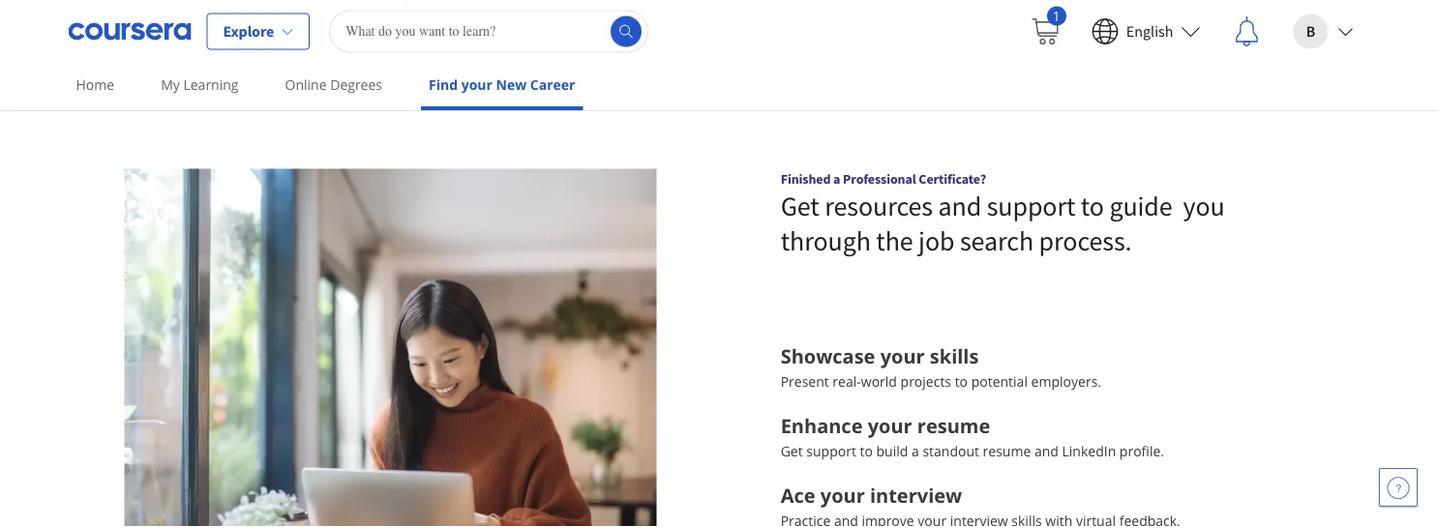 Task type: locate. For each thing, give the bounding box(es) containing it.
and
[[939, 189, 982, 223], [1035, 443, 1059, 461]]

resources
[[825, 189, 933, 223]]

get down the enhance on the bottom of page
[[781, 443, 803, 461]]

1 horizontal spatial a
[[912, 443, 920, 461]]

help center image
[[1387, 476, 1411, 500]]

your
[[462, 76, 493, 94], [881, 343, 925, 370], [868, 413, 913, 440], [821, 483, 865, 509]]

online degrees link
[[277, 63, 390, 107]]

support up search
[[987, 189, 1076, 223]]

support inside enhance your resume get support to build a standout resume and linkedin profile.
[[807, 443, 857, 461]]

to
[[1081, 189, 1105, 223], [955, 373, 968, 391], [860, 443, 873, 461]]

enhance your resume get support to build a standout resume and linkedin profile.
[[781, 413, 1165, 461]]

linkedin
[[1063, 443, 1117, 461]]

to inside showcase your skills present real-world projects to potential employers.
[[955, 373, 968, 391]]

your inside showcase your skills present real-world projects to potential employers.
[[881, 343, 925, 370]]

coursera image
[[68, 16, 191, 47]]

the
[[877, 224, 914, 258]]

0 horizontal spatial a
[[834, 170, 841, 187]]

b
[[1307, 22, 1316, 41]]

and left linkedin
[[1035, 443, 1059, 461]]

my
[[161, 76, 180, 94]]

1 get from the top
[[781, 189, 820, 223]]

employers.
[[1032, 373, 1102, 391]]

your inside enhance your resume get support to build a standout resume and linkedin profile.
[[868, 413, 913, 440]]

and down certificate?
[[939, 189, 982, 223]]

1 horizontal spatial to
[[955, 373, 968, 391]]

0 vertical spatial a
[[834, 170, 841, 187]]

support down the enhance on the bottom of page
[[807, 443, 857, 461]]

your up build
[[868, 413, 913, 440]]

1 horizontal spatial support
[[987, 189, 1076, 223]]

your right ace
[[821, 483, 865, 509]]

to left build
[[860, 443, 873, 461]]

a right finished
[[834, 170, 841, 187]]

my learning link
[[153, 63, 246, 107]]

to down skills
[[955, 373, 968, 391]]

resume right standout
[[983, 443, 1031, 461]]

ace
[[781, 483, 816, 509]]

your right find
[[462, 76, 493, 94]]

resume
[[918, 413, 991, 440], [983, 443, 1031, 461]]

projects
[[901, 373, 952, 391]]

1 vertical spatial to
[[955, 373, 968, 391]]

shopping cart: 1 item element
[[1030, 6, 1067, 47]]

process.
[[1039, 224, 1132, 258]]

1 vertical spatial a
[[912, 443, 920, 461]]

standout
[[923, 443, 980, 461]]

your up projects
[[881, 343, 925, 370]]

2 vertical spatial to
[[860, 443, 873, 461]]

find
[[429, 76, 458, 94]]

support
[[987, 189, 1076, 223], [807, 443, 857, 461]]

to up process. at right top
[[1081, 189, 1105, 223]]

get
[[781, 189, 820, 223], [781, 443, 803, 461]]

None search field
[[329, 10, 649, 53]]

a right build
[[912, 443, 920, 461]]

get inside finished a professional certificate? get resources and support to guide  you through the job search process.
[[781, 189, 820, 223]]

1 vertical spatial get
[[781, 443, 803, 461]]

0 vertical spatial and
[[939, 189, 982, 223]]

your for interview
[[821, 483, 865, 509]]

0 horizontal spatial support
[[807, 443, 857, 461]]

my learning
[[161, 76, 239, 94]]

support inside finished a professional certificate? get resources and support to guide  you through the job search process.
[[987, 189, 1076, 223]]

finished
[[781, 170, 831, 187]]

build
[[877, 443, 909, 461]]

0 vertical spatial get
[[781, 189, 820, 223]]

skills
[[930, 343, 979, 370]]

resume up standout
[[918, 413, 991, 440]]

career
[[530, 76, 576, 94]]

2 get from the top
[[781, 443, 803, 461]]

0 vertical spatial to
[[1081, 189, 1105, 223]]

1 horizontal spatial and
[[1035, 443, 1059, 461]]

to inside enhance your resume get support to build a standout resume and linkedin profile.
[[860, 443, 873, 461]]

home link
[[68, 63, 122, 107]]

2 horizontal spatial to
[[1081, 189, 1105, 223]]

1 vertical spatial and
[[1035, 443, 1059, 461]]

job
[[919, 224, 955, 258]]

0 horizontal spatial and
[[939, 189, 982, 223]]

1
[[1053, 6, 1061, 25]]

get inside enhance your resume get support to build a standout resume and linkedin profile.
[[781, 443, 803, 461]]

learning
[[183, 76, 239, 94]]

world
[[861, 373, 897, 391]]

1 vertical spatial support
[[807, 443, 857, 461]]

get down finished
[[781, 189, 820, 223]]

potential
[[972, 373, 1028, 391]]

a
[[834, 170, 841, 187], [912, 443, 920, 461]]

0 horizontal spatial to
[[860, 443, 873, 461]]

find your new career link
[[421, 63, 583, 110]]

0 vertical spatial support
[[987, 189, 1076, 223]]

online degrees
[[285, 76, 382, 94]]



Task type: describe. For each thing, give the bounding box(es) containing it.
1 vertical spatial resume
[[983, 443, 1031, 461]]

ace your interview
[[781, 483, 963, 509]]

a inside finished a professional certificate? get resources and support to guide  you through the job search process.
[[834, 170, 841, 187]]

a inside enhance your resume get support to build a standout resume and linkedin profile.
[[912, 443, 920, 461]]

enhance
[[781, 413, 863, 440]]

english
[[1127, 22, 1174, 41]]

through
[[781, 224, 871, 258]]

0 vertical spatial resume
[[918, 413, 991, 440]]

present
[[781, 373, 829, 391]]

degrees
[[330, 76, 382, 94]]

your for new
[[462, 76, 493, 94]]

showcase your skills present real-world projects to potential employers.
[[781, 343, 1102, 391]]

search
[[960, 224, 1034, 258]]

and inside enhance your resume get support to build a standout resume and linkedin profile.
[[1035, 443, 1059, 461]]

home
[[76, 76, 114, 94]]

new
[[496, 76, 527, 94]]

online
[[285, 76, 327, 94]]

finished a professional certificate? get resources and support to guide  you through the job search process.
[[781, 170, 1225, 258]]

showcase
[[781, 343, 876, 370]]

1 link
[[1015, 0, 1076, 62]]

interview
[[870, 483, 963, 509]]

b button
[[1279, 0, 1370, 62]]

english button
[[1076, 0, 1217, 62]]

real-
[[833, 373, 861, 391]]

you
[[1184, 189, 1225, 223]]

certificate?
[[919, 170, 987, 187]]

and inside finished a professional certificate? get resources and support to guide  you through the job search process.
[[939, 189, 982, 223]]

explore button
[[207, 13, 310, 50]]

your for skills
[[881, 343, 925, 370]]

find your new career
[[429, 76, 576, 94]]

your for resume
[[868, 413, 913, 440]]

explore
[[223, 22, 274, 41]]

professional
[[843, 170, 917, 187]]

What do you want to learn? text field
[[329, 10, 649, 53]]

profile.
[[1120, 443, 1165, 461]]

to inside finished a professional certificate? get resources and support to guide  you through the job search process.
[[1081, 189, 1105, 223]]



Task type: vqa. For each thing, say whether or not it's contained in the screenshot.
the bottom Facebook
no



